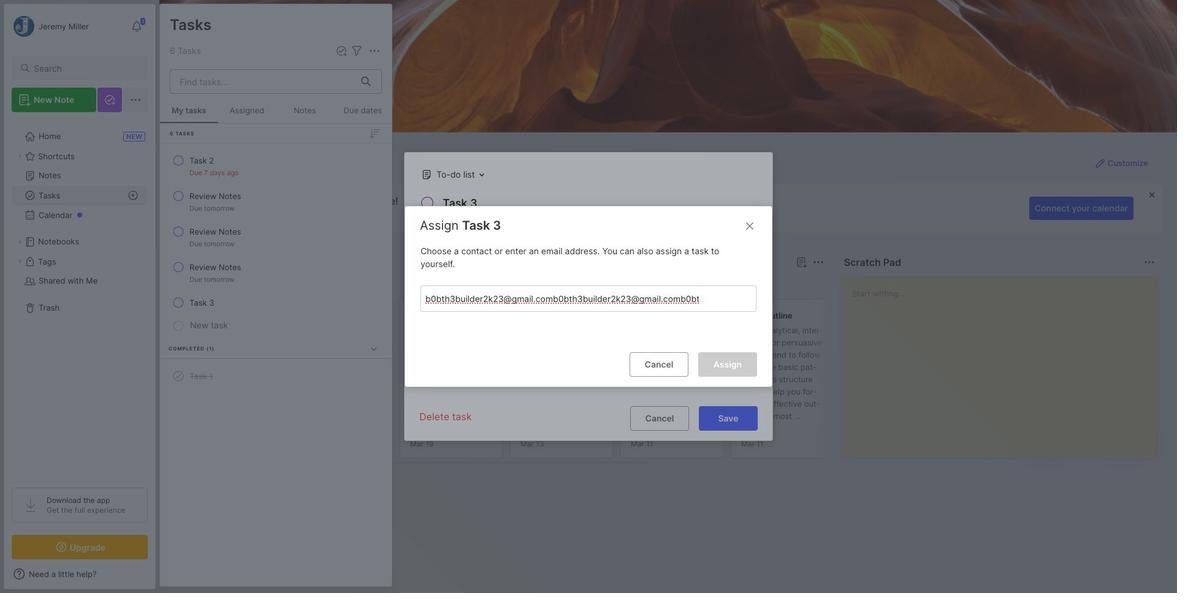 Task type: describe. For each thing, give the bounding box(es) containing it.
5 row from the top
[[165, 292, 387, 314]]

main element
[[0, 0, 159, 594]]

task 2 0 cell
[[189, 155, 214, 167]]

new task image
[[335, 45, 348, 57]]

thumbnail image
[[631, 384, 678, 431]]

6 row from the top
[[165, 365, 387, 388]]

1 row from the top
[[165, 150, 387, 183]]

collapse 01_completed image
[[368, 343, 380, 355]]

tree inside the main element
[[4, 120, 155, 477]]

Add tag field
[[424, 292, 700, 306]]

1 tab from the left
[[182, 277, 218, 292]]

review notes 3 cell
[[189, 261, 241, 273]]

expand tags image
[[16, 258, 23, 266]]

review notes 2 cell
[[189, 226, 241, 238]]

Search text field
[[34, 63, 137, 74]]



Task type: vqa. For each thing, say whether or not it's contained in the screenshot.
"is"
no



Task type: locate. For each thing, give the bounding box(es) containing it.
tab list
[[182, 277, 822, 292]]

task 3 4 cell
[[189, 297, 214, 309]]

tree
[[4, 120, 155, 477]]

none search field inside the main element
[[34, 61, 137, 75]]

2 tab from the left
[[222, 277, 272, 292]]

4 row from the top
[[165, 256, 387, 289]]

tab
[[182, 277, 218, 292], [222, 277, 272, 292]]

Start writing… text field
[[852, 278, 1157, 448]]

0 horizontal spatial tab
[[182, 277, 218, 292]]

Find tasks… text field
[[172, 71, 354, 92]]

row group
[[160, 124, 392, 398], [179, 299, 1062, 466]]

3 row from the top
[[165, 221, 387, 254]]

task 1 0 cell
[[189, 370, 213, 383]]

row
[[165, 150, 387, 183], [165, 185, 387, 218], [165, 221, 387, 254], [165, 256, 387, 289], [165, 292, 387, 314], [165, 365, 387, 388]]

tab down review notes 3 cell
[[222, 277, 272, 292]]

None search field
[[34, 61, 137, 75]]

close image
[[743, 219, 757, 234]]

tab up task 3 4 cell
[[182, 277, 218, 292]]

review notes 1 cell
[[189, 190, 241, 202]]

expand notebooks image
[[16, 239, 23, 246]]

1 horizontal spatial tab
[[222, 277, 272, 292]]

2 row from the top
[[165, 185, 387, 218]]



